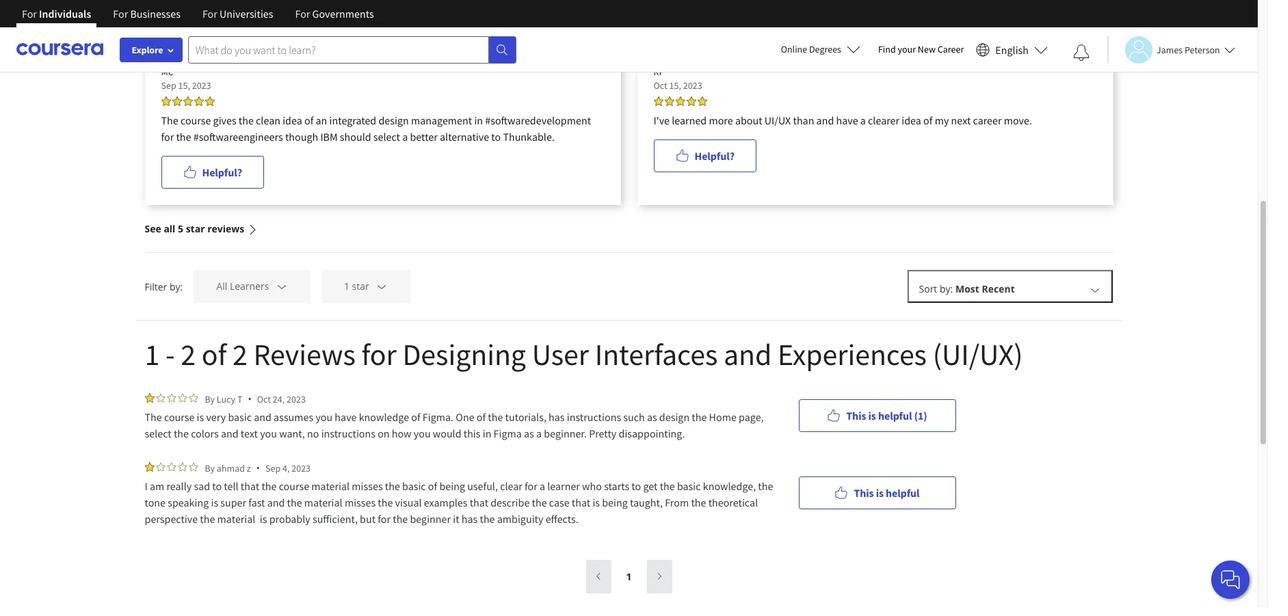 Task type: locate. For each thing, give the bounding box(es) containing it.
instructions
[[567, 411, 621, 424], [321, 427, 376, 441]]

2 horizontal spatial that
[[572, 496, 591, 510]]

2 star image from the left
[[167, 463, 176, 472]]

the down mc sep 15, 2023
[[161, 114, 178, 127]]

that up fast
[[241, 480, 259, 493]]

to left tell
[[212, 480, 222, 493]]

1 chevron down image from the left
[[276, 281, 288, 293]]

helpful? button for course
[[161, 156, 264, 189]]

for inside the course gives the clean idea of an integrated design management in #softwaredevelopment for the #softwareengineers though ibm should select a better alternative to thunkable.
[[161, 130, 174, 144]]

1 horizontal spatial have
[[836, 114, 858, 127]]

star image
[[156, 393, 165, 403], [167, 393, 176, 403], [178, 393, 187, 403], [189, 393, 198, 403], [189, 463, 198, 472]]

0 vertical spatial •
[[248, 393, 252, 406]]

1 vertical spatial have
[[335, 411, 357, 424]]

career
[[938, 43, 964, 55]]

by lucy t • oct 24, 2023
[[205, 393, 306, 406]]

0 horizontal spatial helpful?
[[202, 166, 242, 179]]

1 horizontal spatial star
[[352, 280, 369, 293]]

banner navigation
[[11, 0, 385, 38]]

the left visual
[[378, 496, 393, 510]]

1 vertical spatial helpful?
[[202, 166, 242, 179]]

chevron down image inside all learners button
[[276, 281, 288, 293]]

1 horizontal spatial design
[[660, 411, 690, 424]]

by left the lucy on the bottom of page
[[205, 393, 215, 405]]

in up the alternative
[[474, 114, 483, 127]]

1 horizontal spatial chevron down image
[[376, 281, 388, 293]]

1 for 1 - 2 of 2 reviews for designing user interfaces and experiences (ui/ux)
[[145, 336, 160, 374]]

1 horizontal spatial as
[[647, 411, 657, 424]]

more
[[709, 114, 733, 127]]

helpful? button down learned
[[654, 140, 757, 172]]

basic up visual
[[402, 480, 426, 493]]

chevron down image
[[276, 281, 288, 293], [376, 281, 388, 293]]

2
[[181, 336, 196, 374], [233, 336, 247, 374]]

• for and
[[248, 393, 252, 406]]

chevron left image
[[594, 571, 604, 583]]

1 vertical spatial this
[[854, 486, 874, 500]]

0 horizontal spatial being
[[440, 480, 465, 493]]

universities
[[220, 7, 273, 21]]

designing
[[403, 336, 526, 374]]

a down tutorials,
[[536, 427, 542, 441]]

(ui/ux)
[[933, 336, 1023, 374]]

1 star
[[344, 280, 369, 293]]

useful,
[[467, 480, 498, 493]]

to inside the course gives the clean idea of an integrated design management in #softwaredevelopment for the #softwareengineers though ibm should select a better alternative to thunkable.
[[492, 130, 501, 144]]

1 vertical spatial select
[[145, 427, 172, 441]]

• right the "z"
[[256, 462, 260, 475]]

disappointing.
[[619, 427, 685, 441]]

0 horizontal spatial select
[[145, 427, 172, 441]]

your
[[898, 43, 916, 55]]

page,
[[739, 411, 764, 424]]

you right text
[[260, 427, 277, 441]]

being up examples
[[440, 480, 465, 493]]

2 horizontal spatial star image
[[178, 463, 187, 472]]

1 horizontal spatial to
[[492, 130, 501, 144]]

2 right -
[[181, 336, 196, 374]]

reviews
[[207, 222, 244, 235]]

for universities
[[202, 7, 273, 21]]

the left home
[[692, 411, 707, 424]]

1 vertical spatial oct
[[257, 393, 271, 405]]

1 vertical spatial the
[[145, 411, 162, 424]]

theoretical
[[709, 496, 758, 510]]

the left #softwareengineers
[[176, 130, 191, 144]]

0 horizontal spatial basic
[[228, 411, 252, 424]]

2023 up #softwareengineers
[[192, 79, 211, 92]]

see
[[145, 222, 161, 235]]

the inside the course is very basic and assumes you have knowledge of figma. one of the tutorials, has instructions such as design the home page, select the colors and text you want, no instructions on how you would this in figma as a beginner. pretty disappointing.
[[145, 411, 162, 424]]

a inside the course gives the clean idea of an integrated design management in #softwaredevelopment for the #softwareengineers though ibm should select a better alternative to thunkable.
[[402, 130, 408, 144]]

of up examples
[[428, 480, 437, 493]]

this is helpful button
[[799, 477, 956, 509]]

and up page,
[[724, 336, 772, 374]]

0 vertical spatial instructions
[[567, 411, 621, 424]]

by up sad
[[205, 462, 215, 475]]

a left "clearer"
[[861, 114, 866, 127]]

this for this is helpful
[[854, 486, 874, 500]]

star image
[[156, 463, 165, 472], [167, 463, 176, 472], [178, 463, 187, 472]]

home
[[709, 411, 737, 424]]

for right but on the bottom left of the page
[[378, 512, 391, 526]]

basic up from
[[677, 480, 701, 493]]

to left get
[[632, 480, 641, 493]]

0 horizontal spatial 2
[[181, 336, 196, 374]]

instructions left on
[[321, 427, 376, 441]]

1 vertical spatial •
[[256, 462, 260, 475]]

new
[[918, 43, 936, 55]]

this inside button
[[847, 409, 867, 423]]

all learners button
[[194, 270, 311, 303]]

course inside the course is very basic and assumes you have knowledge of figma. one of the tutorials, has instructions such as design the home page, select the colors and text you want, no instructions on how you would this in figma as a beginner. pretty disappointing.
[[164, 411, 195, 424]]

select right should
[[373, 130, 400, 144]]

• right t
[[248, 393, 252, 406]]

2023 up learned
[[683, 79, 702, 92]]

the left very
[[145, 411, 162, 424]]

for left businesses
[[113, 7, 128, 21]]

0 horizontal spatial to
[[212, 480, 222, 493]]

design up disappointing.
[[660, 411, 690, 424]]

as up disappointing.
[[647, 411, 657, 424]]

see all 5 star reviews button
[[145, 205, 258, 252]]

idea inside the course gives the clean idea of an integrated design management in #softwaredevelopment for the #softwareengineers though ibm should select a better alternative to thunkable.
[[283, 114, 302, 127]]

in right this
[[483, 427, 492, 441]]

instructions up pretty
[[567, 411, 621, 424]]

select left colors
[[145, 427, 172, 441]]

0 vertical spatial the
[[161, 114, 178, 127]]

1 vertical spatial helpful
[[886, 486, 920, 500]]

4 for from the left
[[295, 7, 310, 21]]

and right fast
[[267, 496, 285, 510]]

star inside "button"
[[352, 280, 369, 293]]

learners
[[230, 280, 269, 293]]

0 vertical spatial 1
[[344, 280, 350, 293]]

1 vertical spatial misses
[[345, 496, 376, 510]]

by: for filter
[[170, 280, 183, 293]]

15, up i've
[[670, 79, 681, 92]]

0 vertical spatial select
[[373, 130, 400, 144]]

the left case in the bottom left of the page
[[532, 496, 547, 510]]

have
[[836, 114, 858, 127], [335, 411, 357, 424]]

1 horizontal spatial 1
[[344, 280, 350, 293]]

for left "universities"
[[202, 7, 217, 21]]

None search field
[[188, 36, 517, 63]]

you right the how in the bottom left of the page
[[414, 427, 431, 441]]

to
[[492, 130, 501, 144], [212, 480, 222, 493], [632, 480, 641, 493]]

•
[[248, 393, 252, 406], [256, 462, 260, 475]]

has up the beginner.
[[549, 411, 565, 424]]

0 horizontal spatial star
[[186, 222, 205, 235]]

1 horizontal spatial star image
[[167, 463, 176, 472]]

have left knowledge
[[335, 411, 357, 424]]

figma
[[494, 427, 522, 441]]

the up visual
[[385, 480, 400, 493]]

chevron down image right the 1 star
[[376, 281, 388, 293]]

1 horizontal spatial •
[[256, 462, 260, 475]]

a
[[861, 114, 866, 127], [402, 130, 408, 144], [536, 427, 542, 441], [540, 480, 545, 493]]

helpful for this is helpful
[[886, 486, 920, 500]]

select inside the course is very basic and assumes you have knowledge of figma. one of the tutorials, has instructions such as design the home page, select the colors and text you want, no instructions on how you would this in figma as a beginner. pretty disappointing.
[[145, 427, 172, 441]]

1 idea from the left
[[283, 114, 302, 127]]

What do you want to learn? text field
[[188, 36, 489, 63]]

1 vertical spatial 1
[[145, 336, 160, 374]]

chevron down image right learners
[[276, 281, 288, 293]]

0 horizontal spatial design
[[379, 114, 409, 127]]

1 horizontal spatial 15,
[[670, 79, 681, 92]]

0 vertical spatial have
[[836, 114, 858, 127]]

t
[[237, 393, 243, 405]]

1 vertical spatial in
[[483, 427, 492, 441]]

you
[[316, 411, 333, 424], [260, 427, 277, 441], [414, 427, 431, 441]]

to right the alternative
[[492, 130, 501, 144]]

3 for from the left
[[202, 7, 217, 21]]

2 for from the left
[[113, 7, 128, 21]]

1 horizontal spatial has
[[549, 411, 565, 424]]

has right it
[[462, 512, 478, 526]]

by for sad
[[205, 462, 215, 475]]

the right get
[[660, 480, 675, 493]]

perspective
[[145, 512, 198, 526]]

2 chevron down image from the left
[[376, 281, 388, 293]]

filled star image
[[183, 96, 193, 106], [194, 96, 204, 106], [205, 96, 215, 106], [676, 96, 685, 106], [687, 96, 696, 106], [698, 96, 707, 106], [145, 463, 154, 472]]

super
[[221, 496, 246, 510]]

the
[[161, 114, 178, 127], [145, 411, 162, 424]]

oct left 24,
[[257, 393, 271, 405]]

1 horizontal spatial by:
[[940, 283, 953, 296]]

of up the how in the bottom left of the page
[[411, 411, 421, 424]]

of left an
[[304, 114, 314, 127]]

1 horizontal spatial sep
[[265, 462, 281, 475]]

and right than
[[817, 114, 834, 127]]

the for the course gives the clean idea of an integrated design management in #softwaredevelopment for the #softwareengineers though ibm should select a better alternative to thunkable.
[[161, 114, 178, 127]]

0 horizontal spatial has
[[462, 512, 478, 526]]

sep left 4,
[[265, 462, 281, 475]]

by inside by ahmad z • sep 4, 2023
[[205, 462, 215, 475]]

helpful
[[879, 409, 912, 423], [886, 486, 920, 500]]

1 horizontal spatial helpful? button
[[654, 140, 757, 172]]

select inside the course gives the clean idea of an integrated design management in #softwaredevelopment for the #softwareengineers though ibm should select a better alternative to thunkable.
[[373, 130, 400, 144]]

2023 inside mc sep 15, 2023
[[192, 79, 211, 92]]

i am really sad to tell that the course material misses the basic of being useful, clear for a learner who starts to get the basic knowledge, the tone speaking is super fast and the material misses the visual examples that describe the case that is being taught, from the theoretical perspective the material  is probably sufficient, but for the beginner it has the ambiguity effects.
[[145, 480, 776, 526]]

the up probably at the left bottom
[[287, 496, 302, 510]]

2023 inside by lucy t • oct 24, 2023
[[287, 393, 306, 405]]

chevron down image inside 1 star "button"
[[376, 281, 388, 293]]

degrees
[[809, 43, 842, 55]]

2 horizontal spatial 1
[[626, 570, 632, 583]]

chevron right image
[[654, 571, 665, 583]]

helpful? down #softwareengineers
[[202, 166, 242, 179]]

figma.
[[423, 411, 454, 424]]

15, inside mc sep 15, 2023
[[178, 79, 190, 92]]

fast
[[249, 496, 265, 510]]

material
[[312, 480, 350, 493], [304, 496, 343, 510], [217, 512, 256, 526]]

0 horizontal spatial chevron down image
[[276, 281, 288, 293]]

course down 4,
[[279, 480, 309, 493]]

is inside button
[[869, 409, 876, 423]]

1 link
[[617, 561, 641, 594]]

0 horizontal spatial instructions
[[321, 427, 376, 441]]

15, for course
[[178, 79, 190, 92]]

that down who
[[572, 496, 591, 510]]

is inside 'button'
[[876, 486, 884, 500]]

for left the individuals
[[22, 7, 37, 21]]

0 horizontal spatial sep
[[161, 79, 176, 92]]

all
[[216, 280, 227, 293]]

for down mc sep 15, 2023
[[161, 130, 174, 144]]

1 horizontal spatial instructions
[[567, 411, 621, 424]]

2 2 from the left
[[233, 336, 247, 374]]

the inside the course gives the clean idea of an integrated design management in #softwaredevelopment for the #softwareengineers though ibm should select a better alternative to thunkable.
[[161, 114, 178, 127]]

for left governments
[[295, 7, 310, 21]]

0 vertical spatial helpful?
[[695, 149, 735, 163]]

0 vertical spatial oct
[[654, 79, 668, 92]]

the for the course is very basic and assumes you have knowledge of figma. one of the tutorials, has instructions such as design the home page, select the colors and text you want, no instructions on how you would this in figma as a beginner. pretty disappointing.
[[145, 411, 162, 424]]

in inside the course is very basic and assumes you have knowledge of figma. one of the tutorials, has instructions such as design the home page, select the colors and text you want, no instructions on how you would this in figma as a beginner. pretty disappointing.
[[483, 427, 492, 441]]

0 horizontal spatial idea
[[283, 114, 302, 127]]

have left "clearer"
[[836, 114, 858, 127]]

oct down rp
[[654, 79, 668, 92]]

idea up though
[[283, 114, 302, 127]]

0 horizontal spatial star image
[[156, 463, 165, 472]]

1 horizontal spatial helpful?
[[695, 149, 735, 163]]

for individuals
[[22, 7, 91, 21]]

2023 right 4,
[[292, 462, 311, 475]]

0 vertical spatial has
[[549, 411, 565, 424]]

0 vertical spatial sep
[[161, 79, 176, 92]]

1 vertical spatial design
[[660, 411, 690, 424]]

that down useful,
[[470, 496, 489, 510]]

#softwaredevelopment
[[485, 114, 591, 127]]

course left gives
[[181, 114, 211, 127]]

1 vertical spatial by
[[205, 462, 215, 475]]

of
[[304, 114, 314, 127], [924, 114, 933, 127], [202, 336, 227, 374], [411, 411, 421, 424], [477, 411, 486, 424], [428, 480, 437, 493]]

1 vertical spatial has
[[462, 512, 478, 526]]

basic down t
[[228, 411, 252, 424]]

1 vertical spatial sep
[[265, 462, 281, 475]]

2023 inside by ahmad z • sep 4, 2023
[[292, 462, 311, 475]]

0 horizontal spatial 1
[[145, 336, 160, 374]]

1 horizontal spatial being
[[602, 496, 628, 510]]

0 vertical spatial as
[[647, 411, 657, 424]]

idea
[[283, 114, 302, 127], [902, 114, 922, 127]]

0 vertical spatial in
[[474, 114, 483, 127]]

businesses
[[130, 7, 181, 21]]

0 horizontal spatial by:
[[170, 280, 183, 293]]

by:
[[170, 280, 183, 293], [940, 283, 953, 296]]

course inside i am really sad to tell that the course material misses the basic of being useful, clear for a learner who starts to get the basic knowledge, the tone speaking is super fast and the material misses the visual examples that describe the case that is being taught, from the theoretical perspective the material  is probably sufficient, but for the beginner it has the ambiguity effects.
[[279, 480, 309, 493]]

1 2 from the left
[[181, 336, 196, 374]]

by: right filter
[[170, 280, 183, 293]]

15, for learned
[[670, 79, 681, 92]]

course inside the course gives the clean idea of an integrated design management in #softwaredevelopment for the #softwareengineers though ibm should select a better alternative to thunkable.
[[181, 114, 211, 127]]

15, inside rp oct 15, 2023
[[670, 79, 681, 92]]

1 vertical spatial as
[[524, 427, 534, 441]]

chevron down image for star
[[376, 281, 388, 293]]

2 up t
[[233, 336, 247, 374]]

helpful inside button
[[879, 409, 912, 423]]

helpful inside 'button'
[[886, 486, 920, 500]]

1 vertical spatial course
[[164, 411, 195, 424]]

design right 'integrated'
[[379, 114, 409, 127]]

0 vertical spatial design
[[379, 114, 409, 127]]

a left the learner
[[540, 480, 545, 493]]

0 horizontal spatial 15,
[[178, 79, 190, 92]]

by: right sort
[[940, 283, 953, 296]]

filter
[[145, 280, 167, 293]]

effects.
[[546, 512, 579, 526]]

assumes
[[274, 411, 314, 424]]

has inside i am really sad to tell that the course material misses the basic of being useful, clear for a learner who starts to get the basic knowledge, the tone speaking is super fast and the material misses the visual examples that describe the case that is being taught, from the theoretical perspective the material  is probably sufficient, but for the beginner it has the ambiguity effects.
[[462, 512, 478, 526]]

see all 5 star reviews
[[145, 222, 244, 235]]

1 vertical spatial star
[[352, 280, 369, 293]]

is
[[869, 409, 876, 423], [197, 411, 204, 424], [876, 486, 884, 500], [211, 496, 218, 510], [593, 496, 600, 510], [260, 512, 267, 526]]

0 horizontal spatial as
[[524, 427, 534, 441]]

being down "starts"
[[602, 496, 628, 510]]

course up colors
[[164, 411, 195, 424]]

0 horizontal spatial oct
[[257, 393, 271, 405]]

2 15, from the left
[[670, 79, 681, 92]]

sufficient,
[[313, 512, 358, 526]]

0 vertical spatial this
[[847, 409, 867, 423]]

chat with us image
[[1220, 569, 1242, 591]]

star inside button
[[186, 222, 205, 235]]

1 inside "button"
[[344, 280, 350, 293]]

have inside the course is very basic and assumes you have knowledge of figma. one of the tutorials, has instructions such as design the home page, select the colors and text you want, no instructions on how you would this in figma as a beginner. pretty disappointing.
[[335, 411, 357, 424]]

0 horizontal spatial have
[[335, 411, 357, 424]]

1 15, from the left
[[178, 79, 190, 92]]

1 horizontal spatial idea
[[902, 114, 922, 127]]

as down tutorials,
[[524, 427, 534, 441]]

all
[[164, 222, 175, 235]]

2 vertical spatial course
[[279, 480, 309, 493]]

that
[[241, 480, 259, 493], [470, 496, 489, 510], [572, 496, 591, 510]]

this is helpful
[[854, 486, 920, 500]]

2 idea from the left
[[902, 114, 922, 127]]

2 by from the top
[[205, 462, 215, 475]]

sep inside mc sep 15, 2023
[[161, 79, 176, 92]]

0 vertical spatial helpful
[[879, 409, 912, 423]]

0 vertical spatial star
[[186, 222, 205, 235]]

has
[[549, 411, 565, 424], [462, 512, 478, 526]]

ui/ux
[[765, 114, 791, 127]]

1
[[344, 280, 350, 293], [145, 336, 160, 374], [626, 570, 632, 583]]

0 horizontal spatial •
[[248, 393, 252, 406]]

1 by from the top
[[205, 393, 215, 405]]

0 vertical spatial course
[[181, 114, 211, 127]]

0 horizontal spatial you
[[260, 427, 277, 441]]

by inside by lucy t • oct 24, 2023
[[205, 393, 215, 405]]

1 for from the left
[[22, 7, 37, 21]]

15, down 'explore' popup button
[[178, 79, 190, 92]]

helpful? down more
[[695, 149, 735, 163]]

this inside 'button'
[[854, 486, 874, 500]]

a left the better
[[402, 130, 408, 144]]

0 horizontal spatial helpful? button
[[161, 156, 264, 189]]

filled star image
[[161, 96, 171, 106], [172, 96, 182, 106], [654, 96, 663, 106], [665, 96, 674, 106], [145, 393, 154, 403]]

helpful? button down #softwareengineers
[[161, 156, 264, 189]]

beginner
[[410, 512, 451, 526]]

1 horizontal spatial oct
[[654, 79, 668, 92]]

you up no
[[316, 411, 333, 424]]

2023 right 24,
[[287, 393, 306, 405]]

idea right "clearer"
[[902, 114, 922, 127]]

1 horizontal spatial select
[[373, 130, 400, 144]]

sort by: most recent
[[919, 283, 1015, 296]]

career
[[973, 114, 1002, 127]]

0 vertical spatial by
[[205, 393, 215, 405]]

sort
[[919, 283, 938, 296]]

oct
[[654, 79, 668, 92], [257, 393, 271, 405]]

1 horizontal spatial 2
[[233, 336, 247, 374]]

sep down mc
[[161, 79, 176, 92]]



Task type: vqa. For each thing, say whether or not it's contained in the screenshot.
by:
yes



Task type: describe. For each thing, give the bounding box(es) containing it.
but
[[360, 512, 376, 526]]

2 vertical spatial material
[[217, 512, 256, 526]]

james peterson
[[1157, 43, 1221, 56]]

5
[[178, 222, 183, 235]]

gives
[[213, 114, 236, 127]]

speaking
[[168, 496, 209, 510]]

1 horizontal spatial you
[[316, 411, 333, 424]]

text
[[241, 427, 258, 441]]

ambiguity
[[497, 512, 544, 526]]

for for individuals
[[22, 7, 37, 21]]

than
[[793, 114, 815, 127]]

the right from
[[691, 496, 706, 510]]

for for businesses
[[113, 7, 128, 21]]

sep inside by ahmad z • sep 4, 2023
[[265, 462, 281, 475]]

oct inside rp oct 15, 2023
[[654, 79, 668, 92]]

who
[[582, 480, 602, 493]]

1 - 2 of 2 reviews for designing user interfaces and experiences (ui/ux)
[[145, 336, 1023, 374]]

this for this is helpful (1)
[[847, 409, 867, 423]]

chevron down image for learners
[[276, 281, 288, 293]]

the down visual
[[393, 512, 408, 526]]

3 star image from the left
[[178, 463, 187, 472]]

2023 inside rp oct 15, 2023
[[683, 79, 702, 92]]

tone
[[145, 496, 166, 510]]

0 horizontal spatial that
[[241, 480, 259, 493]]

-
[[166, 336, 175, 374]]

user
[[532, 336, 589, 374]]

by ahmad z • sep 4, 2023
[[205, 462, 311, 475]]

integrated
[[329, 114, 377, 127]]

0 vertical spatial being
[[440, 480, 465, 493]]

better
[[410, 130, 438, 144]]

get
[[643, 480, 658, 493]]

learner
[[548, 480, 580, 493]]

1 vertical spatial being
[[602, 496, 628, 510]]

clear
[[500, 480, 523, 493]]

2 horizontal spatial you
[[414, 427, 431, 441]]

basic inside the course is very basic and assumes you have knowledge of figma. one of the tutorials, has instructions such as design the home page, select the colors and text you want, no instructions on how you would this in figma as a beginner. pretty disappointing.
[[228, 411, 252, 424]]

and inside i am really sad to tell that the course material misses the basic of being useful, clear for a learner who starts to get the basic knowledge, the tone speaking is super fast and the material misses the visual examples that describe the case that is being taught, from the theoretical perspective the material  is probably sufficient, but for the beginner it has the ambiguity effects.
[[267, 496, 285, 510]]

and left text
[[221, 427, 239, 441]]

the down the speaking
[[200, 512, 215, 526]]

an
[[316, 114, 327, 127]]

the down describe
[[480, 512, 495, 526]]

of inside the course gives the clean idea of an integrated design management in #softwaredevelopment for the #softwareengineers though ibm should select a better alternative to thunkable.
[[304, 114, 314, 127]]

pretty
[[589, 427, 617, 441]]

online degrees button
[[770, 34, 872, 64]]

for for universities
[[202, 7, 217, 21]]

i
[[145, 480, 148, 493]]

recent
[[982, 283, 1015, 296]]

find
[[879, 43, 896, 55]]

of right -
[[202, 336, 227, 374]]

governments
[[312, 7, 374, 21]]

course for is
[[164, 411, 195, 424]]

(1)
[[915, 409, 928, 423]]

really
[[167, 480, 192, 493]]

design inside the course is very basic and assumes you have knowledge of figma. one of the tutorials, has instructions such as design the home page, select the colors and text you want, no instructions on how you would this in figma as a beginner. pretty disappointing.
[[660, 411, 690, 424]]

probably
[[269, 512, 310, 526]]

sad
[[194, 480, 210, 493]]

coursera image
[[16, 38, 103, 60]]

for governments
[[295, 7, 374, 21]]

0 vertical spatial misses
[[352, 480, 383, 493]]

for for governments
[[295, 7, 310, 21]]

am
[[150, 480, 164, 493]]

though
[[285, 130, 318, 144]]

should
[[340, 130, 371, 144]]

most
[[956, 283, 980, 296]]

and down by lucy t • oct 24, 2023 at the bottom left of page
[[254, 411, 272, 424]]

24,
[[273, 393, 285, 405]]

is inside the course is very basic and assumes you have knowledge of figma. one of the tutorials, has instructions such as design the home page, select the colors and text you want, no instructions on how you would this in figma as a beginner. pretty disappointing.
[[197, 411, 204, 424]]

1 star image from the left
[[156, 463, 165, 472]]

tutorials,
[[505, 411, 547, 424]]

1 for 1 star
[[344, 280, 350, 293]]

james peterson button
[[1108, 36, 1236, 63]]

has inside the course is very basic and assumes you have knowledge of figma. one of the tutorials, has instructions such as design the home page, select the colors and text you want, no instructions on how you would this in figma as a beginner. pretty disappointing.
[[549, 411, 565, 424]]

very
[[206, 411, 226, 424]]

it
[[453, 512, 460, 526]]

would
[[433, 427, 462, 441]]

peterson
[[1185, 43, 1221, 56]]

0 vertical spatial material
[[312, 480, 350, 493]]

this is helpful (1) button
[[799, 399, 956, 432]]

1 horizontal spatial that
[[470, 496, 489, 510]]

of left my
[[924, 114, 933, 127]]

oct inside by lucy t • oct 24, 2023
[[257, 393, 271, 405]]

no
[[307, 427, 319, 441]]

4,
[[283, 462, 290, 475]]

a inside i am really sad to tell that the course material misses the basic of being useful, clear for a learner who starts to get the basic knowledge, the tone speaking is super fast and the material misses the visual examples that describe the case that is being taught, from the theoretical perspective the material  is probably sufficient, but for the beginner it has the ambiguity effects.
[[540, 480, 545, 493]]

the course is very basic and assumes you have knowledge of figma. one of the tutorials, has instructions such as design the home page, select the colors and text you want, no instructions on how you would this in figma as a beginner. pretty disappointing.
[[145, 411, 766, 441]]

knowledge
[[359, 411, 409, 424]]

taught,
[[630, 496, 663, 510]]

show notifications image
[[1074, 44, 1090, 61]]

filter by:
[[145, 280, 183, 293]]

course for gives
[[181, 114, 211, 127]]

of inside i am really sad to tell that the course material misses the basic of being useful, clear for a learner who starts to get the basic knowledge, the tone speaking is super fast and the material misses the visual examples that describe the case that is being taught, from the theoretical perspective the material  is probably sufficient, but for the beginner it has the ambiguity effects.
[[428, 480, 437, 493]]

2 horizontal spatial basic
[[677, 480, 701, 493]]

helpful? button for learned
[[654, 140, 757, 172]]

how
[[392, 427, 412, 441]]

experiences
[[778, 336, 927, 374]]

one
[[456, 411, 475, 424]]

chevron down image
[[1089, 284, 1101, 296]]

individuals
[[39, 7, 91, 21]]

by for very
[[205, 393, 215, 405]]

on
[[378, 427, 390, 441]]

2 vertical spatial 1
[[626, 570, 632, 583]]

interfaces
[[595, 336, 718, 374]]

the right knowledge,
[[758, 480, 773, 493]]

colors
[[191, 427, 219, 441]]

the left colors
[[174, 427, 189, 441]]

of right one
[[477, 411, 486, 424]]

explore
[[132, 44, 163, 56]]

helpful? for more
[[695, 149, 735, 163]]

1 vertical spatial material
[[304, 496, 343, 510]]

want,
[[279, 427, 305, 441]]

lucy
[[217, 393, 235, 405]]

the up fast
[[262, 480, 277, 493]]

2 horizontal spatial to
[[632, 480, 641, 493]]

the course gives the clean idea of an integrated design management in #softwaredevelopment for the #softwareengineers though ibm should select a better alternative to thunkable.
[[161, 114, 591, 144]]

mc sep 15, 2023
[[161, 66, 211, 92]]

visual
[[395, 496, 422, 510]]

examples
[[424, 496, 468, 510]]

1 vertical spatial instructions
[[321, 427, 376, 441]]

the up #softwareengineers
[[239, 114, 254, 127]]

james
[[1157, 43, 1183, 56]]

alternative
[[440, 130, 489, 144]]

z
[[247, 462, 251, 475]]

rp
[[654, 66, 665, 78]]

for right clear
[[525, 480, 538, 493]]

• for tell
[[256, 462, 260, 475]]

mc
[[161, 66, 174, 78]]

ibm
[[320, 130, 338, 144]]

find your new career
[[879, 43, 964, 55]]

in inside the course gives the clean idea of an integrated design management in #softwaredevelopment for the #softwareengineers though ibm should select a better alternative to thunkable.
[[474, 114, 483, 127]]

all learners
[[216, 280, 269, 293]]

for businesses
[[113, 7, 181, 21]]

for up knowledge
[[362, 336, 397, 374]]

explore button
[[120, 38, 183, 62]]

tell
[[224, 480, 239, 493]]

design inside the course gives the clean idea of an integrated design management in #softwaredevelopment for the #softwareengineers though ibm should select a better alternative to thunkable.
[[379, 114, 409, 127]]

1 horizontal spatial basic
[[402, 480, 426, 493]]

1 star button
[[322, 270, 411, 303]]

by: for sort
[[940, 283, 953, 296]]

the up the "figma"
[[488, 411, 503, 424]]

a inside the course is very basic and assumes you have knowledge of figma. one of the tutorials, has instructions such as design the home page, select the colors and text you want, no instructions on how you would this in figma as a beginner. pretty disappointing.
[[536, 427, 542, 441]]

next
[[951, 114, 971, 127]]

rp oct 15, 2023
[[654, 66, 702, 92]]

learned
[[672, 114, 707, 127]]

helpful? for gives
[[202, 166, 242, 179]]

helpful for this is helpful (1)
[[879, 409, 912, 423]]



